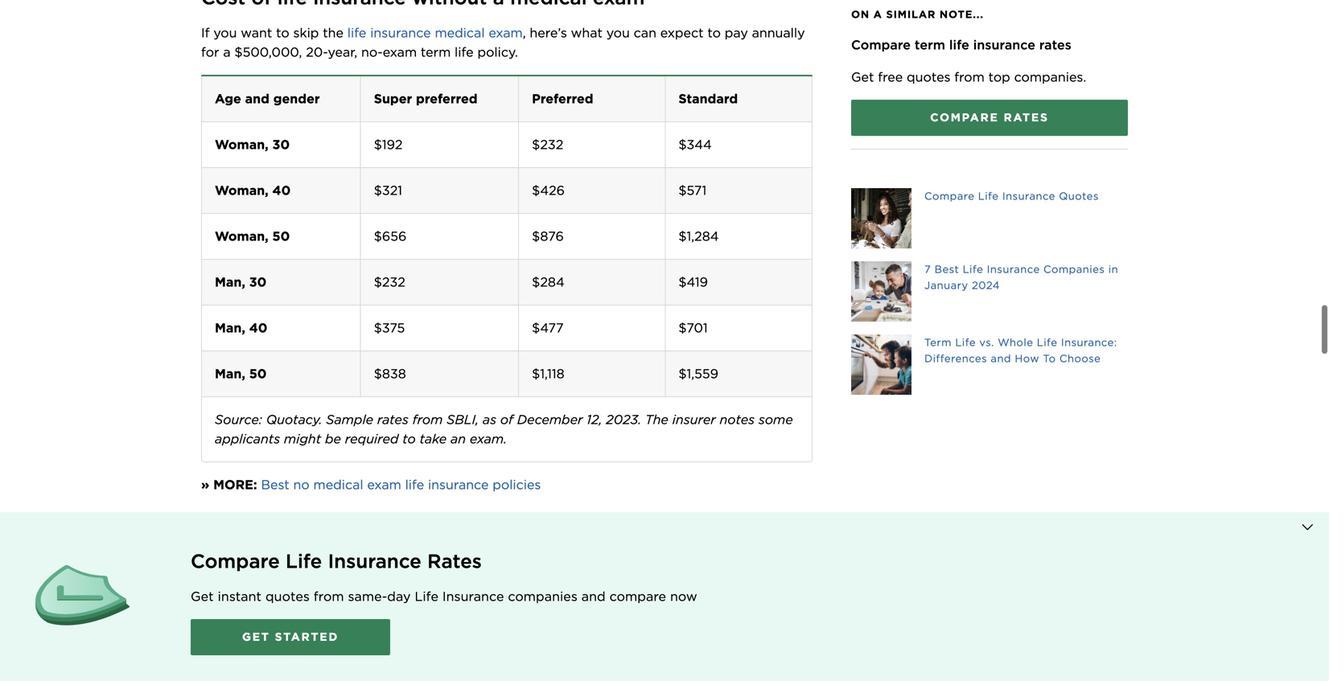 Task type: describe. For each thing, give the bounding box(es) containing it.
compare rates
[[930, 111, 1049, 124]]

term
[[925, 336, 952, 349]]

term down best no medical exam life insurance policies link
[[360, 509, 406, 532]]

cost
[[287, 509, 329, 532]]

life inside 7 best life insurance companies in january 2024
[[963, 263, 983, 276]]

year
[[602, 548, 630, 564]]

rates down companies.
[[1004, 111, 1049, 124]]

, here's what you can expect to pay annually for a $500,000, 20-year, no-exam term life policy.
[[201, 25, 809, 60]]

$321
[[374, 183, 402, 198]]

on
[[478, 548, 494, 564]]

more:
[[213, 477, 257, 493]]

$1,118
[[532, 366, 565, 382]]

7 best life insurance companies in january 2024 link
[[851, 262, 1128, 322]]

get instant quotes from same-day life insurance companies and compare now
[[191, 589, 697, 605]]

woman, 50
[[215, 228, 290, 244]]

annually
[[752, 25, 805, 41]]

of inside the source: quotacy. sample rates from sbli, as of december 12, 2023. the insurer notes some applicants might be required to take an exam.
[[500, 412, 513, 428]]

vs.
[[980, 336, 994, 349]]

compare for compare life insurance rates
[[191, 550, 280, 573]]

rates left are
[[376, 548, 407, 564]]

same-
[[348, 589, 387, 605]]

7 best life insurance companies in january 2024
[[925, 263, 1119, 292]]

source:
[[215, 412, 262, 428]]

expect
[[660, 25, 704, 41]]

1 vertical spatial of
[[334, 509, 354, 532]]

rates inside the source: quotacy. sample rates from sbli, as of december 12, 2023. the insurer notes some applicants might be required to take an exam.
[[377, 412, 409, 428]]

50 for woman, 50
[[272, 228, 290, 244]]

exam inside , here's what you can expect to pay annually for a $500,000, 20-year, no-exam term life policy.
[[383, 44, 417, 60]]

man, 30
[[215, 274, 267, 290]]

age for $192
[[215, 91, 241, 107]]

$701
[[679, 320, 708, 336]]

to
[[1043, 352, 1056, 365]]

exam.
[[470, 431, 507, 447]]

insurance up same-
[[312, 548, 372, 564]]

20- inside , here's what you can expect to pay annually for a $500,000, 20-year, no-exam term life policy.
[[306, 44, 328, 60]]

policy. inside , here's what you can expect to pay annually for a $500,000, 20-year, no-exam term life policy.
[[478, 44, 518, 60]]

life up average cost of term life insurance by health
[[405, 477, 424, 493]]

life inside "link"
[[978, 190, 999, 202]]

compare rates link
[[851, 100, 1128, 136]]

0 vertical spatial medical
[[435, 25, 485, 41]]

if
[[201, 25, 210, 41]]

insurance up top
[[973, 37, 1036, 53]]

$571
[[679, 183, 707, 198]]

get for compare term life insurance rates
[[851, 69, 874, 85]]

how
[[1015, 352, 1040, 365]]

2 horizontal spatial a
[[874, 8, 882, 21]]

if you want to skip the life insurance medical exam
[[201, 25, 523, 41]]

insurance up same-
[[328, 550, 422, 573]]

man, 50
[[215, 366, 267, 382]]

compare for compare term life insurance rates
[[851, 37, 911, 53]]

50 for man, 50
[[249, 366, 267, 382]]

insurer
[[672, 412, 716, 428]]

compare life insurance quotes link
[[851, 188, 1128, 249]]

0 horizontal spatial medical
[[313, 477, 363, 493]]

to inside , here's what you can expect to pay annually for a $500,000, 20-year, no-exam term life policy.
[[708, 25, 721, 41]]

man, for man, 30
[[215, 274, 245, 290]]

compare term life insurance rates
[[851, 37, 1072, 53]]

term right year
[[634, 548, 664, 564]]

can
[[634, 25, 657, 41]]

insurance inside "link"
[[1002, 190, 1056, 202]]

health
[[577, 509, 638, 532]]

best no medical exam life insurance policies link
[[261, 477, 541, 493]]

and left compare
[[582, 589, 606, 605]]

for
[[201, 44, 219, 60]]

rates up companies.
[[1040, 37, 1072, 53]]

compare for compare rates
[[930, 111, 999, 124]]

now
[[670, 589, 697, 605]]

started
[[275, 630, 339, 644]]

by
[[547, 509, 571, 532]]

from inside the source: quotacy. sample rates from sbli, as of december 12, 2023. the insurer notes some applicants might be required to take an exam.
[[412, 412, 443, 428]]

term down on a similar note...
[[915, 37, 945, 53]]

standard for $187
[[681, 595, 740, 610]]

$344
[[679, 137, 712, 152]]

average cost of term life insurance by health
[[201, 509, 638, 532]]

woman, for $321
[[215, 183, 269, 198]]

get inside get started link
[[242, 630, 270, 644]]

skip
[[293, 25, 319, 41]]

in
[[1109, 263, 1119, 276]]

1 you from the left
[[213, 25, 237, 41]]

be
[[325, 431, 341, 447]]

from for rates
[[314, 589, 344, 605]]

source: quotacy. sample rates from sbli, as of december 12, 2023. the insurer notes some applicants might be required to take an exam.
[[215, 412, 797, 447]]

insurance down rates
[[442, 589, 504, 605]]

some
[[759, 412, 793, 428]]

average
[[201, 509, 282, 532]]

gender for $187
[[273, 595, 320, 610]]

notes
[[720, 412, 755, 428]]

get for compare life insurance rates
[[191, 589, 214, 605]]

from for insurance
[[955, 69, 985, 85]]

on a similar note...
[[851, 8, 984, 21]]

preferred for $187
[[536, 595, 597, 610]]

life up now
[[668, 548, 687, 564]]

a inside , here's what you can expect to pay annually for a $500,000, 20-year, no-exam term life policy.
[[223, 44, 231, 60]]

and inside the table 11614 element
[[245, 91, 269, 107]]

an
[[451, 431, 466, 447]]

applicants
[[215, 431, 280, 447]]

as
[[483, 412, 497, 428]]

$375
[[374, 320, 405, 336]]

$838
[[374, 366, 406, 382]]

30 for $232
[[249, 274, 267, 290]]

0 vertical spatial exam
[[489, 25, 523, 41]]

man, 40
[[215, 320, 267, 336]]

table 11615 element
[[202, 580, 812, 682]]

quotacy.
[[266, 412, 322, 428]]

preferred for $192
[[532, 91, 594, 107]]

table 11614 element
[[202, 76, 812, 462]]

sample
[[326, 412, 373, 428]]

woman, 40
[[215, 183, 291, 198]]

note...
[[940, 8, 984, 21]]

december
[[517, 412, 583, 428]]

man, for man, 50
[[215, 366, 245, 382]]

sbli,
[[447, 412, 479, 428]]

free
[[878, 69, 903, 85]]

similar
[[886, 8, 936, 21]]

$426
[[532, 183, 565, 198]]

$284
[[532, 274, 565, 290]]

life up to
[[1037, 336, 1058, 349]]

these
[[201, 548, 239, 564]]

0 horizontal spatial best
[[261, 477, 289, 493]]

compare
[[610, 589, 666, 605]]

1 horizontal spatial policy.
[[691, 548, 731, 564]]



Task type: locate. For each thing, give the bounding box(es) containing it.
get left instant
[[191, 589, 214, 605]]

0 vertical spatial gender
[[273, 91, 320, 107]]

compare up 7
[[925, 190, 975, 202]]

3 woman, from the top
[[215, 228, 269, 244]]

40 for man, 40
[[249, 320, 267, 336]]

annual
[[243, 548, 285, 564]]

super inside the table 11614 element
[[374, 91, 412, 107]]

0 vertical spatial preferred
[[532, 91, 594, 107]]

life insurance medical exam link
[[347, 25, 523, 41]]

1 vertical spatial standard
[[681, 595, 740, 610]]

gender inside the table 11614 element
[[273, 91, 320, 107]]

insurance down an
[[428, 477, 489, 493]]

1 vertical spatial 40
[[249, 320, 267, 336]]

1 gender from the top
[[273, 91, 320, 107]]

age inside the table 11614 element
[[215, 91, 241, 107]]

insurance inside 7 best life insurance companies in january 2024
[[987, 263, 1040, 276]]

medical right no
[[313, 477, 363, 493]]

30 inside the table 11615 element
[[272, 640, 290, 656]]

get started link
[[191, 620, 390, 656]]

standard right compare
[[681, 595, 740, 610]]

1 vertical spatial preferred
[[536, 595, 597, 610]]

0 horizontal spatial get
[[191, 589, 214, 605]]

40
[[272, 183, 291, 198], [249, 320, 267, 336]]

0 horizontal spatial quotes
[[265, 589, 310, 605]]

0 vertical spatial 50
[[272, 228, 290, 244]]

take
[[420, 431, 447, 447]]

you right if
[[213, 25, 237, 41]]

medical left ,
[[435, 25, 485, 41]]

life down life insurance medical exam link
[[455, 44, 474, 60]]

january
[[925, 279, 968, 292]]

term
[[915, 37, 945, 53], [421, 44, 451, 60], [360, 509, 406, 532], [634, 548, 664, 564]]

1 horizontal spatial 40
[[272, 183, 291, 198]]

age and gender inside the table 11614 element
[[215, 91, 320, 107]]

1 horizontal spatial medical
[[435, 25, 485, 41]]

$1,284
[[679, 228, 719, 244]]

term down life insurance medical exam link
[[421, 44, 451, 60]]

0 vertical spatial get
[[851, 69, 874, 85]]

you
[[213, 25, 237, 41], [606, 25, 630, 41]]

0 vertical spatial standard
[[679, 91, 738, 107]]

age down for
[[215, 91, 241, 107]]

super preferred down are
[[376, 595, 480, 610]]

preferred for $187
[[418, 595, 480, 610]]

1 horizontal spatial from
[[412, 412, 443, 428]]

quotes
[[907, 69, 951, 85], [265, 589, 310, 605]]

super preferred up $192
[[374, 91, 478, 107]]

man, up man, 40
[[215, 274, 245, 290]]

40 for woman, 40
[[272, 183, 291, 198]]

life down note...
[[949, 37, 970, 53]]

a right for
[[223, 44, 231, 60]]

gender
[[273, 91, 320, 107], [273, 595, 320, 610]]

30 for $187
[[272, 640, 290, 656]]

$1,559
[[679, 366, 719, 382]]

2 horizontal spatial from
[[955, 69, 985, 85]]

the
[[323, 25, 344, 41]]

choose
[[1060, 352, 1101, 365]]

to left "pay" on the right top of the page
[[708, 25, 721, 41]]

and down annual
[[245, 595, 269, 610]]

a right on at the right top of page
[[874, 8, 882, 21]]

0 horizontal spatial 20-
[[306, 44, 328, 60]]

0 vertical spatial of
[[500, 412, 513, 428]]

2 vertical spatial a
[[498, 548, 505, 564]]

0 horizontal spatial 50
[[249, 366, 267, 382]]

1 vertical spatial super preferred
[[376, 595, 480, 610]]

woman, inside the table 11615 element
[[215, 640, 269, 656]]

age and gender for $187
[[215, 595, 320, 610]]

2 vertical spatial man,
[[215, 366, 245, 382]]

man,
[[215, 274, 245, 290], [215, 320, 245, 336], [215, 366, 245, 382]]

a right "on"
[[498, 548, 505, 564]]

and inside term life vs. whole life insurance: differences and how to choose
[[991, 352, 1011, 365]]

1 vertical spatial gender
[[273, 595, 320, 610]]

term life vs. whole life insurance: differences and how to choose
[[925, 336, 1117, 365]]

1 horizontal spatial $232
[[532, 137, 564, 152]]

1 vertical spatial medical
[[313, 477, 363, 493]]

woman, 30 down instant
[[215, 640, 290, 656]]

woman, 30 for $187
[[215, 640, 290, 656]]

life right day
[[415, 589, 439, 605]]

age down these
[[215, 595, 241, 610]]

0 vertical spatial super
[[374, 91, 412, 107]]

woman,
[[215, 137, 269, 152], [215, 183, 269, 198], [215, 228, 269, 244], [215, 640, 269, 656]]

life up are
[[412, 509, 442, 532]]

man, up source:
[[215, 366, 245, 382]]

from down the compare life insurance rates
[[314, 589, 344, 605]]

gender up the get started
[[273, 595, 320, 610]]

a
[[874, 8, 882, 21], [223, 44, 231, 60], [498, 548, 505, 564]]

1 vertical spatial quotes
[[265, 589, 310, 605]]

0 horizontal spatial from
[[314, 589, 344, 605]]

best inside 7 best life insurance companies in january 2024
[[935, 263, 959, 276]]

$656
[[374, 228, 407, 244]]

0 vertical spatial man,
[[215, 274, 245, 290]]

» more:
[[201, 477, 257, 493]]

1 age and gender from the top
[[215, 91, 320, 107]]

and down the vs.
[[991, 352, 1011, 365]]

0 vertical spatial 30
[[272, 137, 290, 152]]

50
[[272, 228, 290, 244], [249, 366, 267, 382]]

2 woman, 30 from the top
[[215, 640, 290, 656]]

preferred inside the table 11614 element
[[416, 91, 478, 107]]

standard up $344
[[679, 91, 738, 107]]

super inside the table 11615 element
[[376, 595, 414, 610]]

you inside , here's what you can expect to pay annually for a $500,000, 20-year, no-exam term life policy.
[[606, 25, 630, 41]]

life inside , here's what you can expect to pay annually for a $500,000, 20-year, no-exam term life policy.
[[455, 44, 474, 60]]

0 horizontal spatial a
[[223, 44, 231, 60]]

age inside the table 11615 element
[[215, 595, 241, 610]]

man, for man, 40
[[215, 320, 245, 336]]

get free quotes from top companies.
[[851, 69, 1087, 85]]

from up take
[[412, 412, 443, 428]]

1 vertical spatial policy.
[[691, 548, 731, 564]]

based
[[435, 548, 474, 564]]

,
[[523, 25, 526, 41]]

age and gender for $192
[[215, 91, 320, 107]]

gender inside the table 11615 element
[[273, 595, 320, 610]]

life up 2024
[[963, 263, 983, 276]]

woman, 30 up woman, 40
[[215, 137, 290, 152]]

2 vertical spatial from
[[314, 589, 344, 605]]

insurance
[[1002, 190, 1056, 202], [987, 263, 1040, 276], [328, 550, 422, 573], [442, 589, 504, 605]]

1 vertical spatial woman, 30
[[215, 640, 290, 656]]

super up $192
[[374, 91, 412, 107]]

get down instant
[[242, 630, 270, 644]]

super preferred for $187
[[376, 595, 480, 610]]

1 horizontal spatial get
[[242, 630, 270, 644]]

1 vertical spatial exam
[[383, 44, 417, 60]]

life right annual
[[286, 550, 322, 573]]

differences
[[925, 352, 987, 365]]

1 woman, 30 from the top
[[215, 137, 290, 152]]

woman, 30 for $192
[[215, 137, 290, 152]]

woman, for $187
[[215, 640, 269, 656]]

preferred down life insurance medical exam link
[[416, 91, 478, 107]]

2 vertical spatial 30
[[272, 640, 290, 656]]

1 vertical spatial $500,000,
[[509, 548, 577, 564]]

1 vertical spatial super
[[376, 595, 414, 610]]

0 horizontal spatial to
[[276, 25, 289, 41]]

0 vertical spatial $232
[[532, 137, 564, 152]]

companies
[[508, 589, 578, 605]]

1 vertical spatial a
[[223, 44, 231, 60]]

1 horizontal spatial quotes
[[907, 69, 951, 85]]

companies.
[[1014, 69, 1087, 85]]

year,
[[328, 44, 357, 60]]

rates
[[427, 550, 482, 573]]

0 vertical spatial $500,000,
[[234, 44, 302, 60]]

woman, 30
[[215, 137, 290, 152], [215, 640, 290, 656]]

get started
[[242, 630, 339, 644]]

life right the
[[347, 25, 366, 41]]

1 vertical spatial preferred
[[418, 595, 480, 610]]

2 age from the top
[[215, 595, 241, 610]]

0 vertical spatial age and gender
[[215, 91, 320, 107]]

required
[[345, 431, 399, 447]]

$187
[[376, 640, 404, 656]]

preferred left compare
[[536, 595, 597, 610]]

$232 up $375
[[374, 274, 405, 290]]

the
[[645, 412, 669, 428]]

20- down skip
[[306, 44, 328, 60]]

and
[[245, 91, 269, 107], [991, 352, 1011, 365], [582, 589, 606, 605], [245, 595, 269, 610]]

2 vertical spatial exam
[[367, 477, 401, 493]]

insurance up no- on the top of page
[[370, 25, 431, 41]]

1 vertical spatial man,
[[215, 320, 245, 336]]

30 for $192
[[272, 137, 290, 152]]

top
[[989, 69, 1010, 85]]

to inside the source: quotacy. sample rates from sbli, as of december 12, 2023. the insurer notes some applicants might be required to take an exam.
[[403, 431, 416, 447]]

0 horizontal spatial 40
[[249, 320, 267, 336]]

companies
[[1044, 263, 1105, 276]]

1 vertical spatial $232
[[374, 274, 405, 290]]

get left free
[[851, 69, 874, 85]]

age and gender inside the table 11615 element
[[215, 595, 320, 610]]

1 vertical spatial get
[[191, 589, 214, 605]]

1 horizontal spatial to
[[403, 431, 416, 447]]

0 vertical spatial 20-
[[306, 44, 328, 60]]

woman, 30 inside the table 11614 element
[[215, 137, 290, 152]]

best left no
[[261, 477, 289, 493]]

no-
[[361, 44, 383, 60]]

1 age from the top
[[215, 91, 241, 107]]

1 man, from the top
[[215, 274, 245, 290]]

1 vertical spatial 30
[[249, 274, 267, 290]]

$419
[[679, 274, 708, 290]]

woman, 30 inside the table 11615 element
[[215, 640, 290, 656]]

12,
[[587, 412, 602, 428]]

2 horizontal spatial get
[[851, 69, 874, 85]]

woman, for $192
[[215, 137, 269, 152]]

day
[[387, 589, 411, 605]]

age and gender
[[215, 91, 320, 107], [215, 595, 320, 610]]

insurance up 2024
[[987, 263, 1040, 276]]

0 vertical spatial policy.
[[478, 44, 518, 60]]

here's
[[530, 25, 567, 41]]

super preferred for $192
[[374, 91, 478, 107]]

2 vertical spatial get
[[242, 630, 270, 644]]

medical
[[435, 25, 485, 41], [313, 477, 363, 493]]

quotes
[[1059, 190, 1099, 202]]

0 horizontal spatial of
[[334, 509, 354, 532]]

preferred inside the table 11614 element
[[532, 91, 594, 107]]

1 horizontal spatial 50
[[272, 228, 290, 244]]

0 horizontal spatial $500,000,
[[234, 44, 302, 60]]

preferred inside the table 11615 element
[[418, 595, 480, 610]]

super up $187 at the left bottom of the page
[[376, 595, 414, 610]]

exam down life insurance medical exam link
[[383, 44, 417, 60]]

age and gender down want at the left of the page
[[215, 91, 320, 107]]

0 horizontal spatial you
[[213, 25, 237, 41]]

want
[[241, 25, 272, 41]]

exam down required
[[367, 477, 401, 493]]

1 horizontal spatial $500,000,
[[509, 548, 577, 564]]

1 vertical spatial from
[[412, 412, 443, 428]]

1 horizontal spatial best
[[935, 263, 959, 276]]

standard for $192
[[679, 91, 738, 107]]

$500,000,
[[234, 44, 302, 60], [509, 548, 577, 564]]

pay
[[725, 25, 748, 41]]

woman, up man, 30
[[215, 228, 269, 244]]

policy. down life insurance medical exam link
[[478, 44, 518, 60]]

man, down man, 30
[[215, 320, 245, 336]]

best
[[935, 263, 959, 276], [261, 477, 289, 493]]

instant
[[218, 589, 262, 605]]

50 down woman, 40
[[272, 228, 290, 244]]

of right as
[[500, 412, 513, 428]]

1 horizontal spatial you
[[606, 25, 630, 41]]

woman, for $656
[[215, 228, 269, 244]]

term life vs. whole life insurance: differences and how to choose link
[[851, 335, 1128, 395]]

compare up free
[[851, 37, 911, 53]]

exam left the here's
[[489, 25, 523, 41]]

compare inside "link"
[[925, 190, 975, 202]]

1 vertical spatial age and gender
[[215, 595, 320, 610]]

20-
[[306, 44, 328, 60], [580, 548, 602, 564]]

insurance:
[[1061, 336, 1117, 349]]

of right cost
[[334, 509, 354, 532]]

1 vertical spatial age
[[215, 595, 241, 610]]

$500,000, down by
[[509, 548, 577, 564]]

life right annual
[[289, 548, 308, 564]]

2 age and gender from the top
[[215, 595, 320, 610]]

1 vertical spatial 20-
[[580, 548, 602, 564]]

rates up required
[[377, 412, 409, 428]]

life
[[347, 25, 366, 41], [949, 37, 970, 53], [455, 44, 474, 60], [405, 477, 424, 493], [412, 509, 442, 532], [289, 548, 308, 564], [668, 548, 687, 564]]

quotes right free
[[907, 69, 951, 85]]

compare life insurance rates
[[191, 550, 482, 573]]

and down want at the left of the page
[[245, 91, 269, 107]]

0 vertical spatial best
[[935, 263, 959, 276]]

to left take
[[403, 431, 416, 447]]

0 horizontal spatial policy.
[[478, 44, 518, 60]]

1 horizontal spatial of
[[500, 412, 513, 428]]

might
[[284, 431, 321, 447]]

super
[[374, 91, 412, 107], [376, 595, 414, 610]]

quotes for term
[[907, 69, 951, 85]]

woman, up woman, 40
[[215, 137, 269, 152]]

1 horizontal spatial 20-
[[580, 548, 602, 564]]

2024
[[972, 279, 1000, 292]]

1 vertical spatial 50
[[249, 366, 267, 382]]

term inside , here's what you can expect to pay annually for a $500,000, 20-year, no-exam term life policy.
[[421, 44, 451, 60]]

0 vertical spatial a
[[874, 8, 882, 21]]

insurance up "on"
[[448, 509, 541, 532]]

40 up woman, 50
[[272, 183, 291, 198]]

super for $192
[[374, 91, 412, 107]]

$500,000, down want at the left of the page
[[234, 44, 302, 60]]

50 down man, 40
[[249, 366, 267, 382]]

quotes up the get started
[[265, 589, 310, 605]]

0 vertical spatial age
[[215, 91, 241, 107]]

2 man, from the top
[[215, 320, 245, 336]]

best up january at top
[[935, 263, 959, 276]]

2 you from the left
[[606, 25, 630, 41]]

woman, down instant
[[215, 640, 269, 656]]

compare down get free quotes from top companies.
[[930, 111, 999, 124]]

and inside the table 11615 element
[[245, 595, 269, 610]]

what
[[571, 25, 603, 41]]

2 gender from the top
[[273, 595, 320, 610]]

on
[[851, 8, 870, 21]]

2023.
[[606, 412, 641, 428]]

0 vertical spatial 40
[[272, 183, 291, 198]]

compare up instant
[[191, 550, 280, 573]]

0 horizontal spatial $232
[[374, 274, 405, 290]]

preferred for $192
[[416, 91, 478, 107]]

7
[[925, 263, 931, 276]]

1 horizontal spatial a
[[498, 548, 505, 564]]

1 vertical spatial best
[[261, 477, 289, 493]]

gender down skip
[[273, 91, 320, 107]]

3 man, from the top
[[215, 366, 245, 382]]

policy. up now
[[691, 548, 731, 564]]

are
[[411, 548, 431, 564]]

compare life insurance quotes
[[925, 190, 1099, 202]]

age and gender up the get started
[[215, 595, 320, 610]]

compare for compare life insurance quotes
[[925, 190, 975, 202]]

1 woman, from the top
[[215, 137, 269, 152]]

life down compare rates link
[[978, 190, 999, 202]]

super preferred inside the table 11615 element
[[376, 595, 480, 610]]

0 vertical spatial from
[[955, 69, 985, 85]]

to left skip
[[276, 25, 289, 41]]

preferred inside the table 11615 element
[[536, 595, 597, 610]]

life up differences
[[955, 336, 976, 349]]

you left can
[[606, 25, 630, 41]]

preferred down the here's
[[532, 91, 594, 107]]

super for $187
[[376, 595, 414, 610]]

$192
[[374, 137, 403, 152]]

2 horizontal spatial to
[[708, 25, 721, 41]]

20- down health
[[580, 548, 602, 564]]

life
[[978, 190, 999, 202], [963, 263, 983, 276], [955, 336, 976, 349], [1037, 336, 1058, 349], [286, 550, 322, 573], [415, 589, 439, 605]]

insurance left quotes
[[1002, 190, 1056, 202]]

best no medical exam life insurance policies
[[261, 477, 541, 493]]

no
[[293, 477, 310, 493]]

policies
[[493, 477, 541, 493]]

woman, up woman, 50
[[215, 183, 269, 198]]

gender for $192
[[273, 91, 320, 107]]

super preferred inside the table 11614 element
[[374, 91, 478, 107]]

preferred down rates
[[418, 595, 480, 610]]

$232 up $426
[[532, 137, 564, 152]]

4 woman, from the top
[[215, 640, 269, 656]]

0 vertical spatial quotes
[[907, 69, 951, 85]]

2 woman, from the top
[[215, 183, 269, 198]]

age for $187
[[215, 595, 241, 610]]

0 vertical spatial super preferred
[[374, 91, 478, 107]]

0 vertical spatial preferred
[[416, 91, 478, 107]]

40 up man, 50 at left bottom
[[249, 320, 267, 336]]

preferred
[[416, 91, 478, 107], [418, 595, 480, 610]]

$500,000, inside , here's what you can expect to pay annually for a $500,000, 20-year, no-exam term life policy.
[[234, 44, 302, 60]]

standard inside the table 11615 element
[[681, 595, 740, 610]]

standard inside the table 11614 element
[[679, 91, 738, 107]]

0 vertical spatial woman, 30
[[215, 137, 290, 152]]

from left top
[[955, 69, 985, 85]]

»
[[201, 477, 209, 493]]

quotes for life
[[265, 589, 310, 605]]



Task type: vqa. For each thing, say whether or not it's contained in the screenshot.
bottom of
yes



